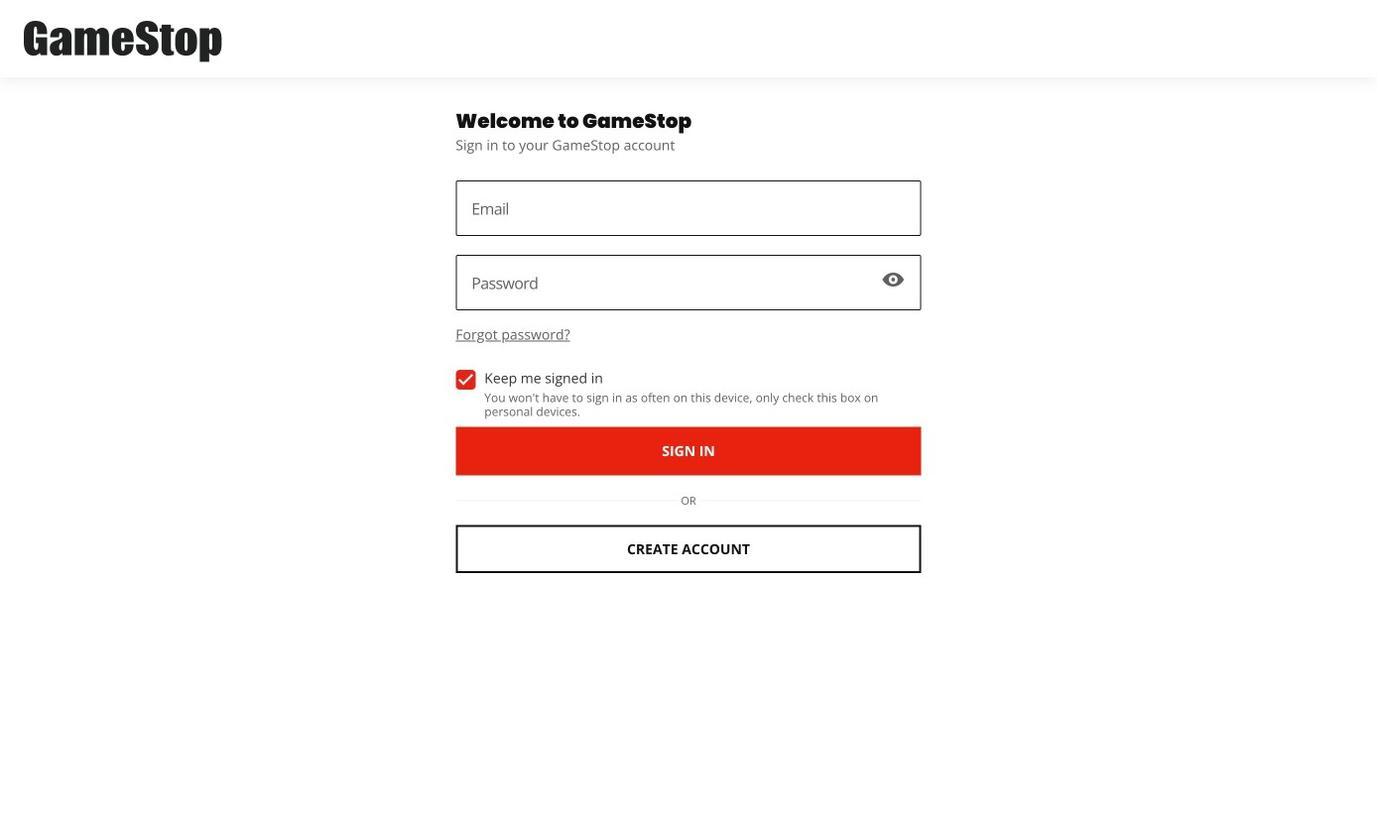Task type: vqa. For each thing, say whether or not it's contained in the screenshot.
email field at top
yes



Task type: locate. For each thing, give the bounding box(es) containing it.
None email field
[[456, 181, 921, 236]]

gamestop image
[[24, 18, 222, 65]]

None password field
[[456, 255, 921, 311]]



